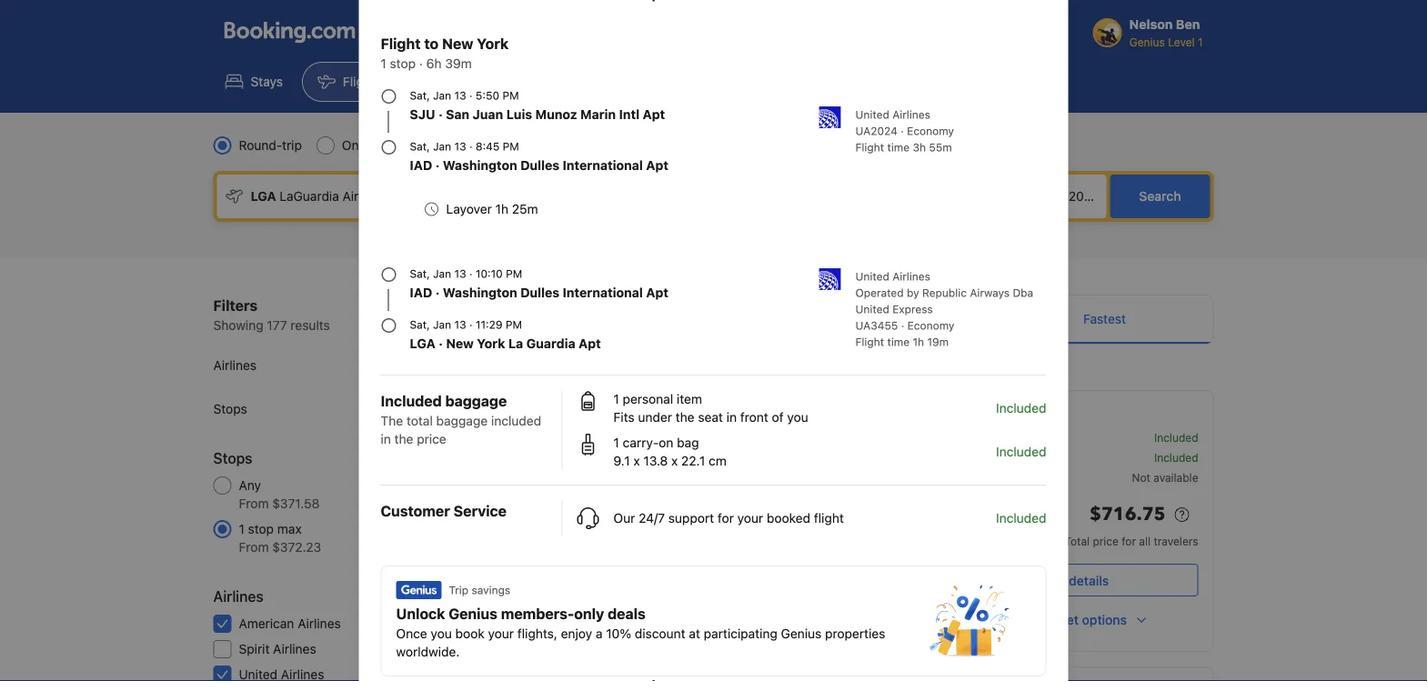 Task type: locate. For each thing, give the bounding box(es) containing it.
sju
[[410, 107, 435, 122]]

· inside the flight to new york 1 stop · 6h 39m
[[419, 56, 423, 71]]

sat, jan 13 · 10:10 pm iad · washington dulles international apt
[[410, 267, 668, 300]]

york inside sat, jan 13 · 11:29 pm lga · new york la guardia apt
[[477, 336, 505, 351]]

booking.com logo image
[[224, 21, 355, 43], [224, 21, 355, 43]]

13 inside "sat, jan 13 · 8:45 pm iad · washington dulles international apt"
[[454, 140, 466, 153]]

not
[[1132, 471, 1151, 484]]

on inside 1 carry-on bag 9.1 x 13.8 x 22.1 cm
[[659, 435, 673, 450]]

0 vertical spatial iad
[[410, 158, 432, 173]]

1 up 9.1
[[613, 435, 619, 450]]

in inside included baggage the total baggage included in the price
[[381, 432, 391, 447]]

bag down personal item
[[1018, 451, 1037, 464]]

2 from from the top
[[239, 540, 269, 555]]

· inside the united airlines operated by republic airways dba united express ua3455 · economy flight time 1h 19m
[[901, 319, 904, 332]]

1 vertical spatial flight
[[855, 141, 884, 154]]

1 horizontal spatial fastest
[[1083, 312, 1126, 327]]

sat, inside 'sat, jan 13 · 10:10 pm iad · washington dulles international apt'
[[410, 267, 430, 280]]

1 vertical spatial by
[[709, 494, 721, 507]]

1 washington from the top
[[443, 158, 517, 173]]

13 for sat, jan 13 · 10:10 pm iad · washington dulles international apt
[[454, 267, 466, 280]]

1 vertical spatial bag
[[1018, 451, 1037, 464]]

· right ua3455
[[901, 319, 904, 332]]

in right seat
[[726, 410, 737, 425]]

on down personal item
[[1002, 451, 1015, 464]]

1 horizontal spatial 5:50
[[629, 525, 662, 543]]

options
[[1082, 613, 1127, 628]]

1 vertical spatial you
[[431, 626, 452, 641]]

bag for carry-
[[1018, 451, 1037, 464]]

sat, inside sat, jan 13 · 11:29 pm lga · new york la guardia apt
[[410, 318, 430, 331]]

united up ua2024
[[855, 108, 889, 121]]

0 horizontal spatial on
[[659, 435, 673, 450]]

1 inside 1 personal item fits under the seat in front of you
[[613, 392, 619, 407]]

0 vertical spatial washington
[[443, 158, 517, 173]]

1 horizontal spatial 1h
[[913, 336, 924, 348]]

airlines,
[[615, 494, 656, 507]]

1 vertical spatial price
[[1093, 535, 1119, 548]]

1 vertical spatial dulles
[[520, 285, 559, 300]]

0 vertical spatial lga
[[410, 336, 435, 351]]

· left 10:10
[[469, 267, 473, 280]]

express inside the united airlines operated by republic airways dba united express ua3455 · economy flight time 1h 19m
[[892, 303, 933, 316]]

1 vertical spatial 1h
[[913, 336, 924, 348]]

0 vertical spatial from
[[239, 496, 269, 511]]

0 vertical spatial 1h
[[495, 201, 508, 216]]

stop
[[390, 56, 416, 71], [248, 522, 274, 537]]

0 vertical spatial all
[[513, 298, 526, 313]]

baggage right total
[[436, 413, 488, 428]]

13 inside sat, jan 13 · 11:29 pm lga · new york la guardia apt
[[454, 318, 466, 331]]

apt inside "sat, jan 13 · 8:45 pm iad · washington dulles international apt"
[[646, 158, 668, 173]]

pm inside sat, jan 13 · 5:50 pm sju · san juan luis munoz marin intl apt
[[502, 89, 519, 102]]

1 vertical spatial fastest
[[583, 409, 620, 422]]

0 horizontal spatial by
[[709, 494, 721, 507]]

· right ua2024
[[901, 125, 904, 137]]

1 vertical spatial york
[[477, 336, 505, 351]]

stops
[[213, 402, 247, 417], [213, 450, 252, 467]]

0 vertical spatial the
[[676, 410, 695, 425]]

22.1
[[681, 453, 705, 468]]

2 13 from the top
[[454, 140, 466, 153]]

economy inside united airlines ua2024 · economy flight time 3h 55m
[[907, 125, 954, 137]]

york down 11:29
[[477, 336, 505, 351]]

0 horizontal spatial airways
[[772, 494, 812, 507]]

jan inside 'sat, jan 13 · 10:10 pm iad · washington dulles international apt'
[[433, 267, 451, 280]]

airways inside the united airlines operated by republic airways dba united express ua3455 · economy flight time 1h 19m
[[970, 287, 1010, 299]]

55m
[[929, 141, 952, 154]]

airlines
[[892, 108, 930, 121], [892, 270, 930, 283], [213, 358, 257, 373], [213, 588, 264, 605], [298, 616, 341, 631], [273, 642, 316, 657]]

price right 'total'
[[1093, 535, 1119, 548]]

in down the at the left bottom
[[381, 432, 391, 447]]

2 york from the top
[[477, 336, 505, 351]]

0 vertical spatial baggage
[[445, 392, 507, 410]]

by right 'operated'
[[907, 287, 919, 299]]

1 vertical spatial baggage
[[436, 413, 488, 428]]

united up 'operated'
[[855, 270, 889, 283]]

jan for sat, jan 13 · 5:50 pm sju · san juan luis munoz marin intl apt
[[433, 89, 451, 102]]

1 vertical spatial express
[[875, 494, 916, 507]]

from down any in the bottom left of the page
[[239, 496, 269, 511]]

flight down ua2024
[[855, 141, 884, 154]]

airlines up 'operated'
[[892, 270, 930, 283]]

0 horizontal spatial your
[[488, 626, 514, 641]]

from left $372.23
[[239, 540, 269, 555]]

1 vertical spatial your
[[488, 626, 514, 641]]

jan down 'san'
[[433, 140, 451, 153]]

2 international from the top
[[563, 285, 643, 300]]

york
[[477, 35, 509, 52], [477, 336, 505, 351]]

1h inside the united airlines operated by republic airways dba united express ua3455 · economy flight time 1h 19m
[[913, 336, 924, 348]]

express
[[892, 303, 933, 316], [875, 494, 916, 507]]

x right 9.1
[[633, 453, 640, 468]]

3 sat, from the top
[[410, 267, 430, 280]]

all
[[513, 298, 526, 313], [1139, 535, 1151, 548]]

0 horizontal spatial republic
[[724, 494, 769, 507]]

2 vertical spatial flight
[[855, 336, 884, 348]]

united left the airlines,
[[578, 494, 612, 507]]

united airlines ua2024 · economy flight time 3h 55m
[[855, 108, 954, 154]]

stop inside the flight to new york 1 stop · 6h 39m
[[390, 56, 416, 71]]

5:50 up juan
[[476, 89, 499, 102]]

all left "travelers"
[[1139, 535, 1151, 548]]

1 personal item fits under the seat in front of you
[[613, 392, 808, 425]]

0 vertical spatial airways
[[970, 287, 1010, 299]]

economy up the 55m
[[907, 125, 954, 137]]

am
[[666, 442, 689, 460]]

· left reset all
[[435, 285, 440, 300]]

in inside 1 personal item fits under the seat in front of you
[[726, 410, 737, 425]]

pm right "8:45"
[[503, 140, 519, 153]]

1 horizontal spatial on
[[1002, 451, 1015, 464]]

0 vertical spatial genius
[[449, 605, 497, 623]]

lga left .
[[629, 464, 650, 477]]

international inside "sat, jan 13 · 8:45 pm iad · washington dulles international apt"
[[563, 158, 643, 173]]

item up seat
[[677, 392, 702, 407]]

international down marin
[[563, 158, 643, 173]]

0 horizontal spatial item
[[677, 392, 702, 407]]

1 horizontal spatial stop
[[390, 56, 416, 71]]

flight
[[381, 35, 421, 52], [855, 141, 884, 154], [855, 336, 884, 348]]

jan left 11:29
[[433, 318, 451, 331]]

· left 'san'
[[438, 107, 443, 122]]

airways for operated
[[970, 287, 1010, 299]]

0 vertical spatial you
[[787, 410, 808, 425]]

iad left reset all
[[410, 285, 432, 300]]

new left la
[[446, 336, 474, 351]]

· left 6h
[[419, 56, 423, 71]]

0 horizontal spatial for
[[718, 511, 734, 526]]

airlines up 'spirit airlines'
[[298, 616, 341, 631]]

0 vertical spatial stop
[[390, 56, 416, 71]]

1 international from the top
[[563, 158, 643, 173]]

2 sat, from the top
[[410, 140, 430, 153]]

0 vertical spatial stops
[[213, 402, 247, 417]]

0 vertical spatial dulles
[[520, 158, 559, 173]]

0 horizontal spatial genius
[[449, 605, 497, 623]]

1 horizontal spatial in
[[726, 410, 737, 425]]

flight down ua3455
[[855, 336, 884, 348]]

price inside included baggage the total baggage included in the price
[[417, 432, 446, 447]]

airlines inside united airlines ua2024 · economy flight time 3h 55m
[[892, 108, 930, 121]]

on inside included carry-on bag
[[1002, 451, 1015, 464]]

0 horizontal spatial 1h
[[495, 201, 508, 216]]

pm right 10:10
[[506, 267, 522, 280]]

0 vertical spatial new
[[442, 35, 473, 52]]

airlines down american airlines
[[273, 642, 316, 657]]

1 up fits
[[613, 392, 619, 407]]

our 24/7 support for your booked flight
[[613, 511, 844, 526]]

1 vertical spatial for
[[1122, 535, 1136, 548]]

jan left 10:10
[[433, 267, 451, 280]]

2 time from the top
[[887, 336, 910, 348]]

pm inside "sat, jan 13 · 8:45 pm iad · washington dulles international apt"
[[503, 140, 519, 153]]

· inside united airlines ua2024 · economy flight time 3h 55m
[[901, 125, 904, 137]]

0 horizontal spatial dba
[[815, 494, 835, 507]]

unlock genius members-only deals once you book your flights, enjoy a 10% discount at participating genius properties worldwide.
[[396, 605, 885, 659]]

by for operated
[[709, 494, 721, 507]]

2 dulles from the top
[[520, 285, 559, 300]]

0 vertical spatial reset
[[476, 298, 510, 313]]

0 vertical spatial dba
[[1013, 287, 1033, 299]]

dba inside the united airlines operated by republic airways dba united express ua3455 · economy flight time 1h 19m
[[1013, 287, 1033, 299]]

bag for carry-
[[677, 435, 699, 450]]

for down $716.75 at the bottom of page
[[1122, 535, 1136, 548]]

republic
[[922, 287, 967, 299], [724, 494, 769, 507]]

iad inside 'sat, jan 13 · 10:10 pm iad · washington dulles international apt'
[[410, 285, 432, 300]]

1 horizontal spatial you
[[787, 410, 808, 425]]

international inside 'sat, jan 13 · 10:10 pm iad · washington dulles international apt'
[[563, 285, 643, 300]]

pm for sat, jan 13 · 10:10 pm iad · washington dulles international apt
[[506, 267, 522, 280]]

1 vertical spatial iad
[[410, 285, 432, 300]]

genius up book
[[449, 605, 497, 623]]

$716.75 region
[[947, 500, 1198, 533]]

iad inside "sat, jan 13 · 8:45 pm iad · washington dulles international apt"
[[410, 158, 432, 173]]

by up our 24/7 support for your booked flight
[[709, 494, 721, 507]]

baggage up included
[[445, 392, 507, 410]]

dulles inside "sat, jan 13 · 8:45 pm iad · washington dulles international apt"
[[520, 158, 559, 173]]

the left seat
[[676, 410, 695, 425]]

x left 6
[[671, 453, 678, 468]]

2 washington from the top
[[443, 285, 517, 300]]

item down fare:
[[1016, 431, 1039, 444]]

sat, for sat, jan 13 · 11:29 pm lga · new york la guardia apt
[[410, 318, 430, 331]]

only
[[574, 605, 604, 623]]

1h left 19m
[[913, 336, 924, 348]]

stop left max
[[248, 522, 274, 537]]

1 horizontal spatial genius
[[781, 626, 822, 641]]

sat, for sat, jan 13 · 5:50 pm sju · san juan luis munoz marin intl apt
[[410, 89, 430, 102]]

you
[[787, 410, 808, 425], [431, 626, 452, 641]]

13 left 11:29
[[454, 318, 466, 331]]

pm up luis
[[502, 89, 519, 102]]

1 horizontal spatial by
[[907, 287, 919, 299]]

0 vertical spatial 5:50
[[476, 89, 499, 102]]

reset inside reset all button
[[476, 298, 510, 313]]

iad down 'sju'
[[410, 158, 432, 173]]

republic up our 24/7 support for your booked flight
[[724, 494, 769, 507]]

1 horizontal spatial item
[[1016, 431, 1039, 444]]

13 up 'san'
[[454, 89, 466, 102]]

215
[[505, 616, 526, 631]]

1 horizontal spatial republic
[[922, 287, 967, 299]]

carry-
[[623, 435, 659, 450]]

express for united airlines, operated by republic airways dba united express
[[875, 494, 916, 507]]

apt
[[643, 107, 665, 122], [646, 158, 668, 173], [646, 285, 668, 300], [579, 336, 601, 351]]

airlines down showing
[[213, 358, 257, 373]]

economy up 19m
[[907, 319, 954, 332]]

tab list
[[563, 296, 1213, 345]]

sat, up 'sju'
[[410, 89, 430, 102]]

once
[[396, 626, 427, 641]]

19m
[[927, 336, 949, 348]]

price down total
[[417, 432, 446, 447]]

genius
[[449, 605, 497, 623], [781, 626, 822, 641]]

$371.58
[[272, 496, 319, 511]]

from inside 1 stop max from $372.23
[[239, 540, 269, 555]]

reset up 215
[[493, 587, 526, 602]]

1 iad from the top
[[410, 158, 432, 173]]

your right book
[[488, 626, 514, 641]]

1 vertical spatial republic
[[724, 494, 769, 507]]

lga inside sat, jan 13 · 11:29 pm lga · new york la guardia apt
[[410, 336, 435, 351]]

0 vertical spatial express
[[892, 303, 933, 316]]

you up worldwide.
[[431, 626, 452, 641]]

a
[[596, 626, 603, 641]]

dulles for sat, jan 13 · 10:10 pm iad · washington dulles international apt
[[520, 285, 559, 300]]

13 inside sat, jan 13 · 5:50 pm sju · san juan luis munoz marin intl apt
[[454, 89, 466, 102]]

1 from from the top
[[239, 496, 269, 511]]

washington for sat, jan 13 · 10:10 pm iad · washington dulles international apt
[[443, 285, 517, 300]]

economy up personal
[[947, 407, 994, 420]]

fastest
[[1083, 312, 1126, 327], [583, 409, 620, 422]]

united airlines image
[[819, 106, 841, 128]]

1 vertical spatial airways
[[772, 494, 812, 507]]

1 horizontal spatial airways
[[970, 287, 1010, 299]]

pm up la
[[506, 318, 522, 331]]

guardia
[[526, 336, 575, 351]]

0 vertical spatial york
[[477, 35, 509, 52]]

1 down any in the bottom left of the page
[[239, 522, 245, 537]]

united
[[855, 108, 889, 121], [855, 270, 889, 283], [855, 303, 889, 316], [578, 494, 612, 507], [838, 494, 872, 507]]

1h left 25m
[[495, 201, 508, 216]]

flight
[[814, 511, 844, 526]]

airways
[[970, 287, 1010, 299], [772, 494, 812, 507]]

13 inside 'sat, jan 13 · 10:10 pm iad · washington dulles international apt'
[[454, 267, 466, 280]]

cheapest
[[860, 312, 916, 327]]

york right to
[[477, 35, 509, 52]]

1 inside the flight to new york 1 stop · 6h 39m
[[381, 56, 386, 71]]

stop left 6h
[[390, 56, 416, 71]]

0 horizontal spatial in
[[381, 432, 391, 447]]

united inside united airlines ua2024 · economy flight time 3h 55m
[[855, 108, 889, 121]]

0 vertical spatial time
[[887, 141, 910, 154]]

$716.75
[[1090, 502, 1166, 527]]

baggage
[[445, 392, 507, 410], [436, 413, 488, 428]]

0 horizontal spatial bag
[[677, 435, 699, 450]]

dulles inside 'sat, jan 13 · 10:10 pm iad · washington dulles international apt'
[[520, 285, 559, 300]]

5:50 down the airlines,
[[629, 525, 662, 543]]

bag inside 1 carry-on bag 9.1 x 13.8 x 22.1 cm
[[677, 435, 699, 450]]

genius left properties
[[781, 626, 822, 641]]

showing 177 results
[[213, 318, 330, 333]]

1 for 1 stop max from $372.23
[[239, 522, 245, 537]]

washington inside 'sat, jan 13 · 10:10 pm iad · washington dulles international apt'
[[443, 285, 517, 300]]

bag
[[677, 435, 699, 450], [1018, 451, 1037, 464]]

airlines up 3h
[[892, 108, 930, 121]]

0 vertical spatial item
[[677, 392, 702, 407]]

1 horizontal spatial price
[[1093, 535, 1119, 548]]

0 vertical spatial republic
[[922, 287, 967, 299]]

your
[[737, 511, 763, 526], [488, 626, 514, 641]]

1 vertical spatial lga
[[629, 464, 650, 477]]

jan
[[433, 89, 451, 102], [433, 140, 451, 153], [433, 267, 451, 280], [433, 318, 451, 331], [659, 464, 678, 477]]

economy
[[907, 125, 954, 137], [505, 138, 559, 153], [907, 319, 954, 332], [947, 407, 994, 420]]

· up 'san'
[[469, 89, 473, 102]]

0 horizontal spatial lga
[[410, 336, 435, 351]]

1 vertical spatial international
[[563, 285, 643, 300]]

0 vertical spatial your
[[737, 511, 763, 526]]

0 horizontal spatial the
[[394, 432, 413, 447]]

1 13 from the top
[[454, 89, 466, 102]]

1 vertical spatial washington
[[443, 285, 517, 300]]

1 dulles from the top
[[520, 158, 559, 173]]

any
[[239, 478, 261, 493]]

0 vertical spatial fastest
[[1083, 312, 1126, 327]]

0 vertical spatial flight
[[381, 35, 421, 52]]

0 horizontal spatial x
[[633, 453, 640, 468]]

flights link
[[302, 62, 397, 102]]

· left 11:29
[[469, 318, 473, 331]]

flight inside the flight to new york 1 stop · 6h 39m
[[381, 35, 421, 52]]

0 vertical spatial on
[[659, 435, 673, 450]]

jan inside "sat, jan 13 · 8:45 pm iad · washington dulles international apt"
[[433, 140, 451, 153]]

sat,
[[410, 89, 430, 102], [410, 140, 430, 153], [410, 267, 430, 280], [410, 318, 430, 331]]

1 horizontal spatial x
[[671, 453, 678, 468]]

lga
[[410, 336, 435, 351], [629, 464, 650, 477]]

united for united airlines operated by republic airways dba united express ua3455 · economy flight time 1h 19m
[[855, 270, 889, 283]]

dba
[[1013, 287, 1033, 299], [815, 494, 835, 507]]

airlines up the american
[[213, 588, 264, 605]]

0 vertical spatial price
[[417, 432, 446, 447]]

0 horizontal spatial fastest
[[583, 409, 620, 422]]

jan right .
[[659, 464, 678, 477]]

dulles up guardia
[[520, 285, 559, 300]]

13 left 10:10
[[454, 267, 466, 280]]

trip savings
[[449, 584, 510, 597]]

washington inside "sat, jan 13 · 8:45 pm iad · washington dulles international apt"
[[443, 158, 517, 173]]

iad
[[410, 158, 432, 173], [410, 285, 432, 300]]

iad for sat, jan 13 · 8:45 pm iad · washington dulles international apt
[[410, 158, 432, 173]]

united up ua3455
[[855, 303, 889, 316]]

1 vertical spatial 5:50
[[629, 525, 662, 543]]

6:03 am lga . jan 6
[[629, 442, 689, 477]]

time left 3h
[[887, 141, 910, 154]]

1 inside 1 stop max from $372.23
[[239, 522, 245, 537]]

1 vertical spatial all
[[1139, 535, 1151, 548]]

4 13 from the top
[[454, 318, 466, 331]]

under
[[638, 410, 672, 425]]

washington for sat, jan 13 · 8:45 pm iad · washington dulles international apt
[[443, 158, 517, 173]]

0 vertical spatial bag
[[677, 435, 699, 450]]

sat, inside sat, jan 13 · 5:50 pm sju · san juan luis munoz marin intl apt
[[410, 89, 430, 102]]

time inside united airlines ua2024 · economy flight time 3h 55m
[[887, 141, 910, 154]]

pm inside sat, jan 13 · 11:29 pm lga · new york la guardia apt
[[506, 318, 522, 331]]

1 vertical spatial from
[[239, 540, 269, 555]]

1 horizontal spatial lga
[[629, 464, 650, 477]]

4 sat, from the top
[[410, 318, 430, 331]]

multi-
[[435, 138, 469, 153]]

airlines for united airlines ua2024 · economy flight time 3h 55m
[[892, 108, 930, 121]]

3 13 from the top
[[454, 267, 466, 280]]

1 sat, from the top
[[410, 89, 430, 102]]

total
[[1065, 535, 1090, 548]]

1
[[381, 56, 386, 71], [613, 392, 619, 407], [613, 435, 619, 450], [239, 522, 245, 537]]

dba for united airlines, operated by republic airways dba united express
[[815, 494, 835, 507]]

your down united airlines, operated by republic airways dba united express
[[737, 511, 763, 526]]

pm
[[502, 89, 519, 102], [503, 140, 519, 153], [506, 267, 522, 280], [506, 318, 522, 331], [666, 525, 688, 543]]

way
[[372, 138, 395, 153]]

1 vertical spatial dba
[[815, 494, 835, 507]]

pm inside 'sat, jan 13 · 10:10 pm iad · washington dulles international apt'
[[506, 267, 522, 280]]

reset up 11:29
[[476, 298, 510, 313]]

by inside the united airlines operated by republic airways dba united express ua3455 · economy flight time 1h 19m
[[907, 287, 919, 299]]

1 vertical spatial on
[[1002, 451, 1015, 464]]

1 horizontal spatial for
[[1122, 535, 1136, 548]]

time down cheapest
[[887, 336, 910, 348]]

the down the at the left bottom
[[394, 432, 413, 447]]

in
[[726, 410, 737, 425], [381, 432, 391, 447]]

you inside unlock genius members-only deals once you book your flights, enjoy a 10% discount at participating genius properties worldwide.
[[431, 626, 452, 641]]

american
[[239, 616, 294, 631]]

sat, down 'sju'
[[410, 140, 430, 153]]

2 stops from the top
[[213, 450, 252, 467]]

all up sat, jan 13 · 11:29 pm lga · new york la guardia apt
[[513, 298, 526, 313]]

washington down city
[[443, 158, 517, 173]]

united airlines operated by republic airways dba united express ua3455 · economy flight time 1h 19m
[[855, 270, 1033, 348]]

sat, left 11:29
[[410, 318, 430, 331]]

695
[[502, 478, 526, 493]]

jan inside sat, jan 13 · 11:29 pm lga · new york la guardia apt
[[433, 318, 451, 331]]

jan up 'san'
[[433, 89, 451, 102]]

from
[[239, 496, 269, 511], [239, 540, 269, 555]]

new up "39m"
[[442, 35, 473, 52]]

genius image
[[396, 581, 442, 599], [396, 581, 442, 599], [929, 585, 1009, 658]]

1 vertical spatial new
[[446, 336, 474, 351]]

0 vertical spatial international
[[563, 158, 643, 173]]

0 horizontal spatial you
[[431, 626, 452, 641]]

worldwide.
[[396, 644, 460, 659]]

republic inside the united airlines operated by republic airways dba united express ua3455 · economy flight time 1h 19m
[[922, 287, 967, 299]]

1 time from the top
[[887, 141, 910, 154]]

jan inside sat, jan 13 · 5:50 pm sju · san juan luis munoz marin intl apt
[[433, 89, 451, 102]]

0 vertical spatial by
[[907, 287, 919, 299]]

1 vertical spatial stop
[[248, 522, 274, 537]]

apt inside sat, jan 13 · 11:29 pm lga · new york la guardia apt
[[579, 336, 601, 351]]

dulles up 25m
[[520, 158, 559, 173]]

for down united airlines, operated by republic airways dba united express
[[718, 511, 734, 526]]

1 horizontal spatial the
[[676, 410, 695, 425]]

1 vertical spatial in
[[381, 432, 391, 447]]

1 vertical spatial time
[[887, 336, 910, 348]]

1 horizontal spatial bag
[[1018, 451, 1037, 464]]

flight left to
[[381, 35, 421, 52]]

on up the 13.8
[[659, 435, 673, 450]]

1 york from the top
[[477, 35, 509, 52]]

airlines inside the united airlines operated by republic airways dba united express ua3455 · economy flight time 1h 19m
[[892, 270, 930, 283]]

1 horizontal spatial dba
[[1013, 287, 1033, 299]]

republic up 19m
[[922, 287, 967, 299]]

1 vertical spatial the
[[394, 432, 413, 447]]

new inside the flight to new york 1 stop · 6h 39m
[[442, 35, 473, 52]]

multi-city
[[435, 138, 491, 153]]

international up guardia
[[563, 285, 643, 300]]

1 vertical spatial reset
[[493, 587, 526, 602]]

one-
[[342, 138, 372, 153]]

all inside button
[[513, 298, 526, 313]]

2 iad from the top
[[410, 285, 432, 300]]

13
[[454, 89, 466, 102], [454, 140, 466, 153], [454, 267, 466, 280], [454, 318, 466, 331]]

1 inside 1 carry-on bag 9.1 x 13.8 x 22.1 cm
[[613, 435, 619, 450]]

cm
[[709, 453, 727, 468]]

·
[[419, 56, 423, 71], [469, 89, 473, 102], [438, 107, 443, 122], [901, 125, 904, 137], [469, 140, 473, 153], [435, 158, 440, 173], [469, 267, 473, 280], [435, 285, 440, 300], [469, 318, 473, 331], [901, 319, 904, 332], [439, 336, 443, 351]]

the inside included baggage the total baggage included in the price
[[394, 432, 413, 447]]

bag inside included carry-on bag
[[1018, 451, 1037, 464]]

sat, for sat, jan 13 · 10:10 pm iad · washington dulles international apt
[[410, 267, 430, 280]]

available
[[1154, 471, 1198, 484]]

sat, inside "sat, jan 13 · 8:45 pm iad · washington dulles international apt"
[[410, 140, 430, 153]]



Task type: vqa. For each thing, say whether or not it's contained in the screenshot.
at the 06:00 - 11:59
no



Task type: describe. For each thing, give the bounding box(es) containing it.
sat, jan 13 · 8:45 pm iad · washington dulles international apt
[[410, 140, 668, 173]]

10:10
[[476, 267, 503, 280]]

item inside 1 personal item fits under the seat in front of you
[[677, 392, 702, 407]]

our
[[613, 511, 635, 526]]

layover 1h 25m
[[446, 201, 538, 216]]

pm right 24/7
[[666, 525, 688, 543]]

reset button
[[493, 586, 526, 604]]

· left la
[[439, 336, 443, 351]]

stop inside 1 stop max from $372.23
[[248, 522, 274, 537]]

dulles for sat, jan 13 · 8:45 pm iad · washington dulles international apt
[[520, 158, 559, 173]]

13 for sat, jan 13 · 5:50 pm sju · san juan luis munoz marin intl apt
[[454, 89, 466, 102]]

1 horizontal spatial your
[[737, 511, 763, 526]]

total price for all travelers
[[1065, 535, 1198, 548]]

enjoy
[[561, 626, 592, 641]]

$372.23
[[272, 540, 321, 555]]

support
[[668, 511, 714, 526]]

munoz
[[535, 107, 577, 122]]

· left "8:45"
[[469, 140, 473, 153]]

9.1
[[613, 453, 630, 468]]

intl
[[619, 107, 640, 122]]

of
[[772, 410, 784, 425]]

juan
[[473, 107, 503, 122]]

view details button
[[947, 564, 1198, 597]]

pm for sat, jan 13 · 8:45 pm iad · washington dulles international apt
[[503, 140, 519, 153]]

1 stop max from $372.23
[[239, 522, 321, 555]]

1 for 1 personal item fits under the seat in front of you
[[613, 392, 619, 407]]

iad for sat, jan 13 · 10:10 pm iad · washington dulles international apt
[[410, 285, 432, 300]]

by for operated
[[907, 287, 919, 299]]

savings
[[472, 584, 510, 597]]

pm for sat, jan 13 · 11:29 pm lga · new york la guardia apt
[[506, 318, 522, 331]]

included carry-on bag
[[969, 431, 1198, 464]]

york inside the flight to new york 1 stop · 6h 39m
[[477, 35, 509, 52]]

5:50 inside sat, jan 13 · 5:50 pm sju · san juan luis munoz marin intl apt
[[476, 89, 499, 102]]

13 for sat, jan 13 · 8:45 pm iad · washington dulles international apt
[[454, 140, 466, 153]]

dba for united airlines operated by republic airways dba united express ua3455 · economy flight time 1h 19m
[[1013, 287, 1033, 299]]

round-
[[239, 138, 282, 153]]

177
[[267, 318, 287, 333]]

airlines for american airlines
[[298, 616, 341, 631]]

pm for sat, jan 13 · 5:50 pm sju · san juan luis munoz marin intl apt
[[502, 89, 519, 102]]

cheapest button
[[780, 296, 996, 343]]

showing
[[213, 318, 263, 333]]

5:50 pm
[[629, 525, 688, 543]]

booked
[[767, 511, 810, 526]]

san
[[446, 107, 469, 122]]

airlines for united airlines operated by republic airways dba united express ua3455 · economy flight time 1h 19m
[[892, 270, 930, 283]]

jan for sat, jan 13 · 11:29 pm lga · new york la guardia apt
[[433, 318, 451, 331]]

sat, jan 13 · 5:50 pm sju · san juan luis munoz marin intl apt
[[410, 89, 665, 122]]

republic for operated
[[724, 494, 769, 507]]

united airlines image
[[819, 268, 841, 290]]

13 for sat, jan 13 · 11:29 pm lga · new york la guardia apt
[[454, 318, 466, 331]]

not available
[[1132, 471, 1198, 484]]

view
[[1036, 573, 1066, 588]]

economy fare:
[[947, 407, 1020, 420]]

international for sat, jan 13 · 8:45 pm iad · washington dulles international apt
[[563, 158, 643, 173]]

personal
[[969, 431, 1013, 444]]

travelers
[[1154, 535, 1198, 548]]

any from $371.58
[[239, 478, 319, 511]]

flights
[[343, 74, 382, 89]]

your inside unlock genius members-only deals once you book your flights, enjoy a 10% discount at participating genius properties worldwide.
[[488, 626, 514, 641]]

unlock
[[396, 605, 445, 623]]

fastest inside button
[[1083, 312, 1126, 327]]

fits
[[613, 410, 635, 425]]

trip
[[449, 584, 468, 597]]

luis
[[506, 107, 532, 122]]

customer service
[[381, 503, 507, 520]]

from inside the any from $371.58
[[239, 496, 269, 511]]

time inside the united airlines operated by republic airways dba united express ua3455 · economy flight time 1h 19m
[[887, 336, 910, 348]]

1 x from the left
[[633, 453, 640, 468]]

spirit
[[239, 642, 270, 657]]

properties
[[825, 626, 885, 641]]

total
[[407, 413, 433, 428]]

flight inside united airlines ua2024 · economy flight time 3h 55m
[[855, 141, 884, 154]]

the inside 1 personal item fits under the seat in front of you
[[676, 410, 695, 425]]

new inside sat, jan 13 · 11:29 pm lga · new york la guardia apt
[[446, 336, 474, 351]]

ticket
[[1045, 613, 1079, 628]]

you inside 1 personal item fits under the seat in front of you
[[787, 410, 808, 425]]

jan for sat, jan 13 · 8:45 pm iad · washington dulles international apt
[[433, 140, 451, 153]]

front
[[740, 410, 768, 425]]

results
[[291, 318, 330, 333]]

stays link
[[210, 62, 298, 102]]

reset for reset
[[493, 587, 526, 602]]

international for sat, jan 13 · 10:10 pm iad · washington dulles international apt
[[563, 285, 643, 300]]

2 x from the left
[[671, 453, 678, 468]]

filters
[[213, 297, 258, 314]]

discount
[[635, 626, 685, 641]]

fastest button
[[996, 296, 1213, 343]]

reset for reset all
[[476, 298, 510, 313]]

reset all
[[476, 298, 526, 313]]

24/7
[[639, 511, 665, 526]]

search
[[1139, 189, 1181, 204]]

operated
[[855, 287, 904, 299]]

express for united airlines operated by republic airways dba united express ua3455 · economy flight time 1h 19m
[[892, 303, 933, 316]]

economy inside the united airlines operated by republic airways dba united express ua3455 · economy flight time 1h 19m
[[907, 319, 954, 332]]

layover
[[446, 201, 492, 216]]

flight inside the united airlines operated by republic airways dba united express ua3455 · economy flight time 1h 19m
[[855, 336, 884, 348]]

1 stops from the top
[[213, 402, 247, 417]]

ua3455
[[855, 319, 898, 332]]

la
[[508, 336, 523, 351]]

to
[[424, 35, 439, 52]]

tab list containing cheapest
[[563, 296, 1213, 345]]

1 vertical spatial item
[[1016, 431, 1039, 444]]

view details
[[1036, 573, 1109, 588]]

jan inside 6:03 am lga . jan 6
[[659, 464, 678, 477]]

united airlines, operated by republic airways dba united express
[[578, 494, 916, 507]]

sat, for sat, jan 13 · 8:45 pm iad · washington dulles international apt
[[410, 140, 430, 153]]

0 vertical spatial for
[[718, 511, 734, 526]]

apt inside 'sat, jan 13 · 10:10 pm iad · washington dulles international apt'
[[646, 285, 668, 300]]

airways for operated
[[772, 494, 812, 507]]

marin
[[580, 107, 616, 122]]

service
[[454, 503, 507, 520]]

included
[[491, 413, 541, 428]]

3h
[[913, 141, 926, 154]]

13.8
[[643, 453, 668, 468]]

one-way
[[342, 138, 395, 153]]

united up the flight
[[838, 494, 872, 507]]

1 horizontal spatial all
[[1139, 535, 1151, 548]]

deals
[[608, 605, 646, 623]]

6
[[681, 464, 688, 477]]

lga inside 6:03 am lga . jan 6
[[629, 464, 650, 477]]

carry-
[[969, 451, 1002, 464]]

apt inside sat, jan 13 · 5:50 pm sju · san juan luis munoz marin intl apt
[[643, 107, 665, 122]]

6h
[[426, 56, 442, 71]]

on for carry-
[[1002, 451, 1015, 464]]

· down 'multi-'
[[435, 158, 440, 173]]

sat, jan 13 · 11:29 pm lga · new york la guardia apt
[[410, 318, 601, 351]]

stays
[[251, 74, 283, 89]]

6:03
[[629, 442, 662, 460]]

republic for operated
[[922, 287, 967, 299]]

10%
[[606, 626, 631, 641]]

operated
[[659, 494, 706, 507]]

included inside included carry-on bag
[[1154, 431, 1198, 444]]

jan for sat, jan 13 · 10:10 pm iad · washington dulles international apt
[[433, 267, 451, 280]]

personal item
[[969, 431, 1039, 444]]

economy down luis
[[505, 138, 559, 153]]

united for united airlines, operated by republic airways dba united express
[[578, 494, 612, 507]]

1 for 1 carry-on bag 9.1 x 13.8 x 22.1 cm
[[613, 435, 619, 450]]

8:45
[[476, 140, 500, 153]]

included inside included baggage the total baggage included in the price
[[381, 392, 442, 410]]

search button
[[1110, 175, 1210, 218]]

airlines for spirit airlines
[[273, 642, 316, 657]]

on for carry-
[[659, 435, 673, 450]]

seat
[[698, 410, 723, 425]]

included baggage the total baggage included in the price
[[381, 392, 541, 447]]

members-
[[501, 605, 574, 623]]

details
[[1069, 573, 1109, 588]]

united for united airlines ua2024 · economy flight time 3h 55m
[[855, 108, 889, 121]]



